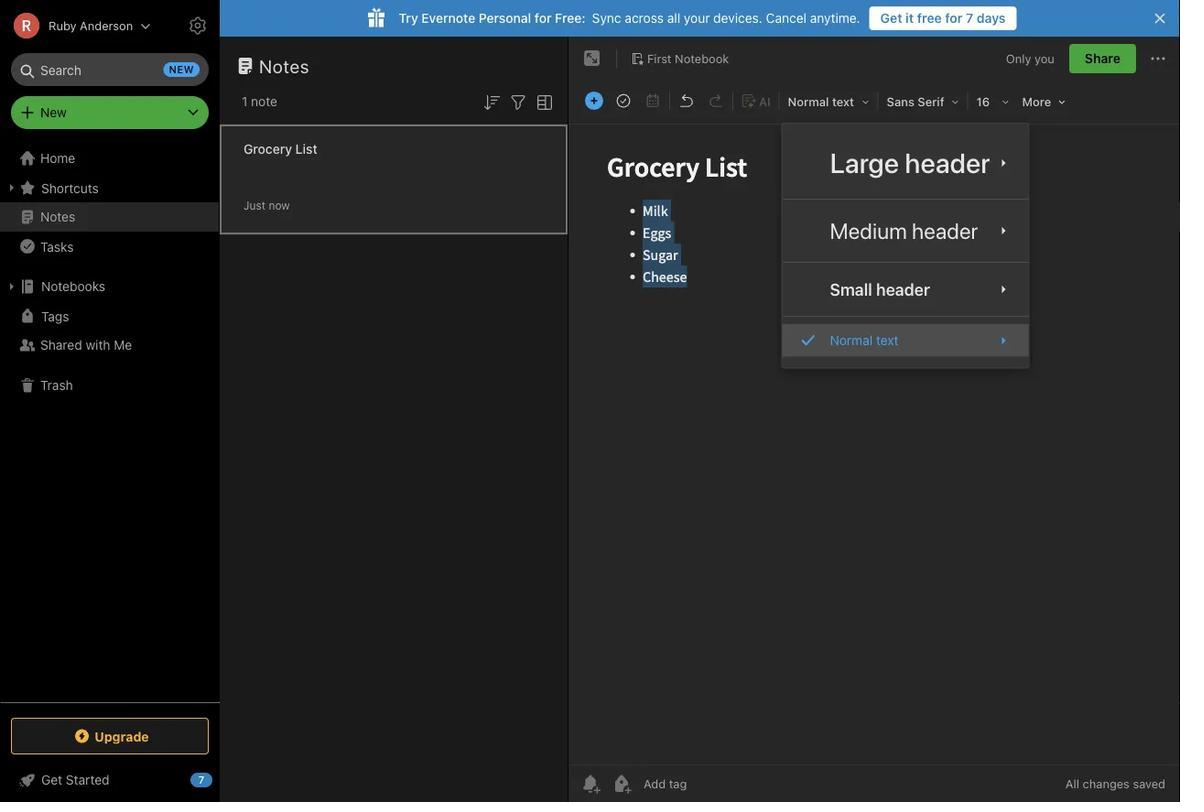 Task type: locate. For each thing, give the bounding box(es) containing it.
shortcuts
[[41, 180, 99, 195]]

header up normal text field
[[877, 279, 930, 299]]

get started
[[41, 773, 110, 788]]

1 vertical spatial normal text
[[830, 333, 899, 348]]

for inside button
[[945, 11, 963, 26]]

tags button
[[0, 301, 219, 331]]

1 vertical spatial 7
[[199, 774, 204, 786]]

for right free
[[945, 11, 963, 26]]

medium header link
[[783, 207, 1029, 255]]

1 horizontal spatial 7
[[966, 11, 974, 26]]

grocery
[[244, 141, 292, 157]]

header for medium header
[[912, 218, 978, 244]]

1 note
[[242, 94, 277, 109]]

0 vertical spatial 7
[[966, 11, 974, 26]]

home
[[40, 151, 75, 166]]

evernote
[[422, 11, 476, 26]]

0 horizontal spatial text
[[832, 95, 854, 109]]

Account field
[[0, 7, 151, 44]]

0 horizontal spatial 7
[[199, 774, 204, 786]]

0 horizontal spatial get
[[41, 773, 62, 788]]

7
[[966, 11, 974, 26], [199, 774, 204, 786]]

1 horizontal spatial normal
[[830, 333, 873, 348]]

text inside menu item
[[877, 333, 899, 348]]

changes
[[1083, 777, 1130, 791]]

share button
[[1070, 44, 1137, 73]]

get left it in the right top of the page
[[881, 11, 903, 26]]

Insert field
[[581, 88, 608, 114]]

header inside [object object] field
[[912, 218, 978, 244]]

notes
[[259, 55, 310, 76], [40, 209, 75, 224]]

new button
[[11, 96, 209, 129]]

0 vertical spatial notes
[[259, 55, 310, 76]]

0 horizontal spatial for
[[535, 11, 552, 26]]

started
[[66, 773, 110, 788]]

1 vertical spatial normal
[[830, 333, 873, 348]]

header down "serif"
[[905, 147, 991, 179]]

Search text field
[[24, 53, 196, 86]]

serif
[[918, 95, 945, 109]]

shared with me
[[40, 337, 132, 353]]

normal text up large
[[788, 95, 854, 109]]

0 vertical spatial normal
[[788, 95, 829, 109]]

1 vertical spatial text
[[877, 333, 899, 348]]

7 left 'click to collapse' image at the left bottom of page
[[199, 774, 204, 786]]

1 vertical spatial get
[[41, 773, 62, 788]]

get it free for 7 days
[[881, 11, 1006, 26]]

Heading level field
[[782, 88, 876, 114]]

1 for from the left
[[535, 11, 552, 26]]

cancel
[[766, 11, 807, 26]]

normal down small
[[830, 333, 873, 348]]

2 vertical spatial header
[[877, 279, 930, 299]]

7 left the days
[[966, 11, 974, 26]]

free
[[917, 11, 942, 26]]

0 vertical spatial get
[[881, 11, 903, 26]]

tasks button
[[0, 232, 219, 261]]

0 vertical spatial normal text
[[788, 95, 854, 109]]

get
[[881, 11, 903, 26], [41, 773, 62, 788]]

home link
[[0, 144, 220, 173]]

1 horizontal spatial get
[[881, 11, 903, 26]]

header
[[905, 147, 991, 179], [912, 218, 978, 244], [877, 279, 930, 299]]

1 vertical spatial header
[[912, 218, 978, 244]]

normal inside "normal text" link
[[830, 333, 873, 348]]

normal
[[788, 95, 829, 109], [830, 333, 873, 348]]

normal down cancel
[[788, 95, 829, 109]]

1 horizontal spatial text
[[877, 333, 899, 348]]

2 for from the left
[[945, 11, 963, 26]]

try
[[399, 11, 418, 26]]

0 horizontal spatial normal
[[788, 95, 829, 109]]

[object Object] field
[[783, 324, 1029, 357]]

[object Object] field
[[783, 207, 1029, 255]]

normal text
[[788, 95, 854, 109], [830, 333, 899, 348]]

get inside button
[[881, 11, 903, 26]]

tags
[[41, 308, 69, 324]]

shortcuts button
[[0, 173, 219, 202]]

notes up note
[[259, 55, 310, 76]]

text down small header
[[877, 333, 899, 348]]

only
[[1006, 52, 1032, 65]]

normal text down small
[[830, 333, 899, 348]]

[object Object] field
[[783, 135, 1029, 191]]

now
[[269, 199, 290, 212]]

normal text link
[[783, 324, 1029, 357]]

add tag image
[[611, 773, 633, 795]]

note window element
[[569, 37, 1181, 802]]

new
[[169, 64, 194, 76]]

header up small header link
[[912, 218, 978, 244]]

1 vertical spatial notes
[[40, 209, 75, 224]]

notebooks
[[41, 279, 105, 294]]

0 vertical spatial header
[[905, 147, 991, 179]]

0 vertical spatial text
[[832, 95, 854, 109]]

text left sans
[[832, 95, 854, 109]]

sans
[[887, 95, 915, 109]]

tree
[[0, 144, 220, 702]]

medium header
[[830, 218, 978, 244]]

for
[[535, 11, 552, 26], [945, 11, 963, 26]]

normal text inside menu item
[[830, 333, 899, 348]]

dropdown list menu
[[783, 135, 1029, 357]]

get inside the help and learning task checklist 'field'
[[41, 773, 62, 788]]

devices.
[[714, 11, 763, 26]]

across
[[625, 11, 664, 26]]

sync
[[592, 11, 622, 26]]

notes up tasks
[[40, 209, 75, 224]]

Help and Learning task checklist field
[[0, 766, 220, 795]]

1 horizontal spatial for
[[945, 11, 963, 26]]

get left started
[[41, 773, 62, 788]]

1 horizontal spatial notes
[[259, 55, 310, 76]]

large header
[[830, 147, 991, 179]]

more actions image
[[1148, 48, 1170, 70]]

text
[[832, 95, 854, 109], [877, 333, 899, 348]]

0 horizontal spatial notes
[[40, 209, 75, 224]]

for left free:
[[535, 11, 552, 26]]



Task type: describe. For each thing, give the bounding box(es) containing it.
ruby anderson
[[49, 19, 133, 33]]

shared with me link
[[0, 331, 219, 360]]

personal
[[479, 11, 531, 26]]

it
[[906, 11, 914, 26]]

ruby
[[49, 19, 77, 33]]

click to collapse image
[[213, 768, 227, 790]]

all
[[1066, 777, 1080, 791]]

only you
[[1006, 52, 1055, 65]]

notebook
[[675, 51, 729, 65]]

small header
[[830, 279, 930, 299]]

settings image
[[187, 15, 209, 37]]

first notebook
[[648, 51, 729, 65]]

tasks
[[40, 239, 74, 254]]

trash
[[40, 378, 73, 393]]

1
[[242, 94, 248, 109]]

16
[[977, 95, 990, 109]]

notebooks link
[[0, 272, 219, 301]]

upgrade button
[[11, 718, 209, 755]]

all
[[667, 11, 681, 26]]

tree containing home
[[0, 144, 220, 702]]

normal inside the normal text field
[[788, 95, 829, 109]]

shared
[[40, 337, 82, 353]]

for for free:
[[535, 11, 552, 26]]

medium
[[830, 218, 907, 244]]

Font size field
[[970, 88, 1016, 114]]

me
[[114, 337, 132, 353]]

with
[[86, 337, 110, 353]]

Add filters field
[[507, 90, 529, 113]]

large header link
[[783, 135, 1029, 191]]

all changes saved
[[1066, 777, 1166, 791]]

expand notebooks image
[[5, 279, 19, 294]]

get for get started
[[41, 773, 62, 788]]

add a reminder image
[[580, 773, 602, 795]]

notes link
[[0, 202, 219, 232]]

header for large header
[[905, 147, 991, 179]]

new
[[40, 105, 67, 120]]

your
[[684, 11, 710, 26]]

new search field
[[24, 53, 200, 86]]

Sort options field
[[481, 90, 503, 113]]

just
[[244, 199, 266, 212]]

first
[[648, 51, 672, 65]]

small
[[830, 279, 873, 299]]

just now
[[244, 199, 290, 212]]

add filters image
[[507, 91, 529, 113]]

View options field
[[529, 90, 556, 113]]

sans serif
[[887, 95, 945, 109]]

More actions field
[[1148, 44, 1170, 73]]

note
[[251, 94, 277, 109]]

saved
[[1133, 777, 1166, 791]]

share
[[1085, 51, 1121, 66]]

7 inside get it free for 7 days button
[[966, 11, 974, 26]]

trash link
[[0, 371, 219, 400]]

free:
[[555, 11, 586, 26]]

anytime.
[[810, 11, 861, 26]]

expand note image
[[582, 48, 604, 70]]

7 inside the help and learning task checklist 'field'
[[199, 774, 204, 786]]

Add tag field
[[642, 776, 779, 792]]

task image
[[611, 88, 637, 114]]

normal text inside the "note window" "element"
[[788, 95, 854, 109]]

grocery list
[[244, 141, 317, 157]]

days
[[977, 11, 1006, 26]]

text inside the "note window" "element"
[[832, 95, 854, 109]]

for for 7
[[945, 11, 963, 26]]

list
[[296, 141, 317, 157]]

notes inside tree
[[40, 209, 75, 224]]

Font family field
[[881, 88, 966, 114]]

get for get it free for 7 days
[[881, 11, 903, 26]]

more
[[1023, 95, 1052, 109]]

More field
[[1016, 88, 1073, 114]]

[object Object] field
[[783, 270, 1029, 309]]

you
[[1035, 52, 1055, 65]]

large
[[830, 147, 899, 179]]

anderson
[[80, 19, 133, 33]]

undo image
[[674, 88, 700, 114]]

Note Editor text field
[[569, 125, 1181, 765]]

small header link
[[783, 270, 1029, 309]]

get it free for 7 days button
[[870, 6, 1017, 30]]

try evernote personal for free: sync across all your devices. cancel anytime.
[[399, 11, 861, 26]]

upgrade
[[95, 729, 149, 744]]

first notebook button
[[625, 46, 736, 71]]

header for small header
[[877, 279, 930, 299]]

normal text menu item
[[783, 324, 1029, 357]]



Task type: vqa. For each thing, say whether or not it's contained in the screenshot.
HEADING LEVEL field at the right of the page
yes



